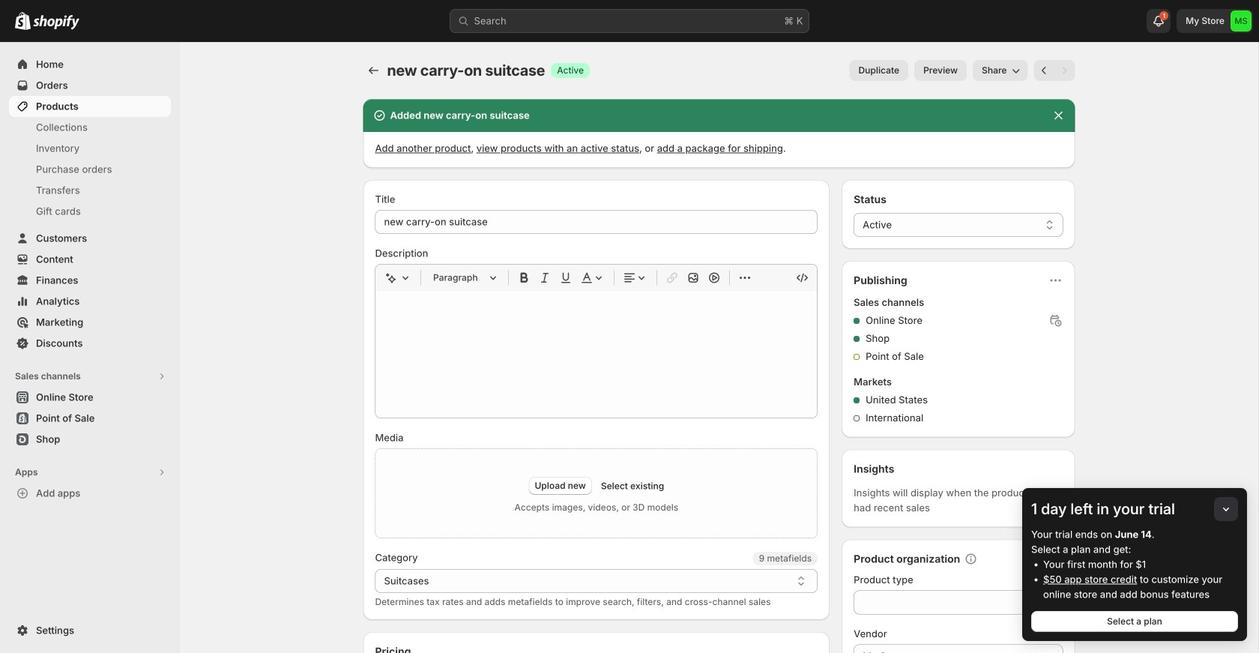Task type: describe. For each thing, give the bounding box(es) containing it.
next image
[[1058, 63, 1073, 78]]

Short sleeve t-shirt text field
[[375, 210, 818, 234]]

shopify image
[[33, 15, 79, 30]]



Task type: vqa. For each thing, say whether or not it's contained in the screenshot.
"Short sleeve t-shirt" text field
yes



Task type: locate. For each thing, give the bounding box(es) containing it.
None text field
[[854, 591, 1064, 615]]

None text field
[[375, 569, 818, 593], [854, 645, 1064, 653], [375, 569, 818, 593], [854, 645, 1064, 653]]

my store image
[[1231, 10, 1252, 31]]

shopify image
[[15, 12, 31, 30]]



